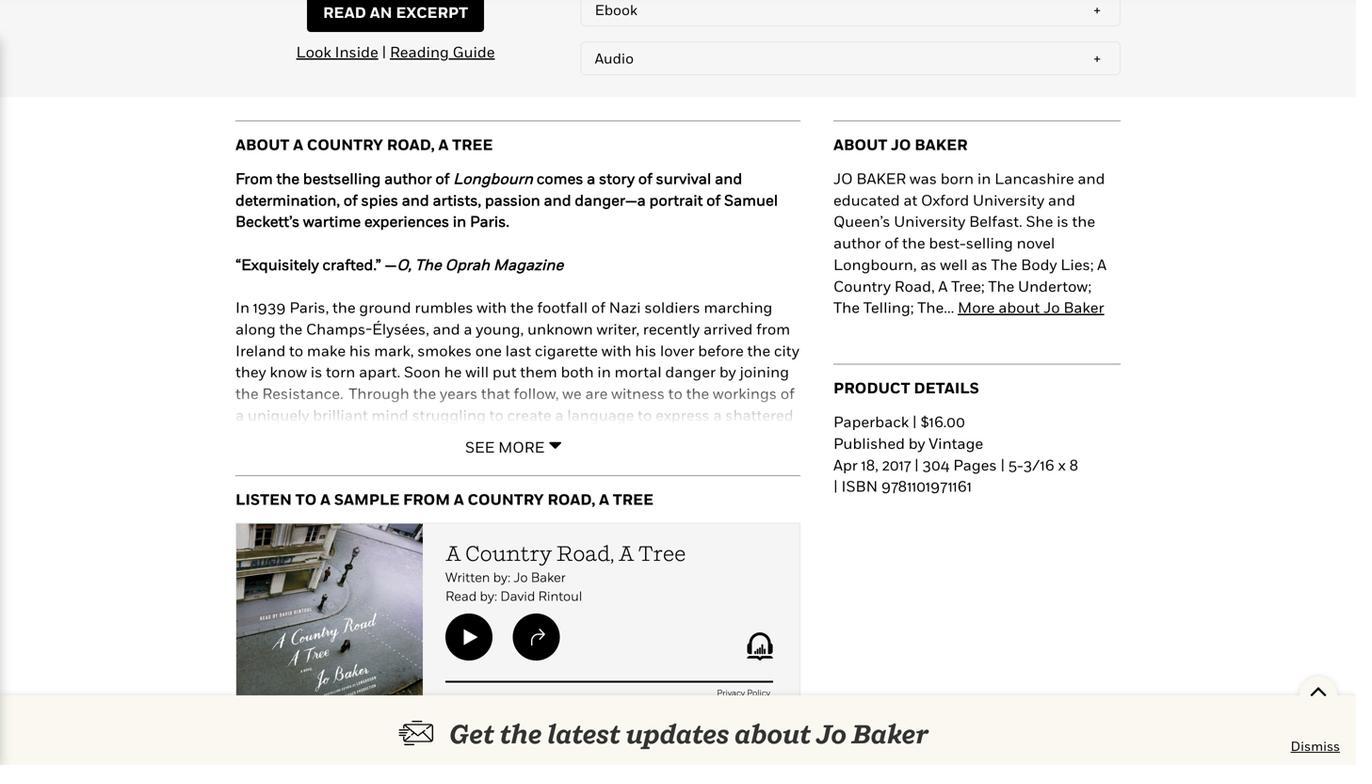 Task type: locate. For each thing, give the bounding box(es) containing it.
0 vertical spatial jo
[[891, 136, 911, 154]]

about jo baker
[[834, 136, 968, 154]]

workings
[[713, 385, 777, 403]]

and up experiences
[[402, 191, 429, 209]]

1 horizontal spatial jo
[[891, 136, 911, 154]]

0 vertical spatial one
[[475, 342, 502, 360]]

the…
[[918, 299, 955, 317]]

0 vertical spatial with
[[477, 299, 507, 317]]

1 vertical spatial one
[[352, 449, 379, 467]]

0 horizontal spatial with
[[477, 299, 507, 317]]

3/16
[[1024, 456, 1055, 474]]

2 horizontal spatial country
[[834, 277, 891, 295]]

of down joining
[[781, 385, 795, 403]]

portrait up art.
[[473, 428, 527, 446]]

2 vertical spatial in
[[598, 363, 611, 381]]

2 + from the top
[[1094, 50, 1101, 67]]

writer,
[[597, 320, 640, 338]]

1 horizontal spatial about
[[834, 136, 888, 154]]

a down extremes
[[599, 491, 609, 509]]

0 horizontal spatial as
[[921, 256, 937, 274]]

timeless
[[428, 449, 487, 467]]

0 vertical spatial in
[[978, 170, 991, 188]]

1 as from the left
[[921, 256, 937, 274]]

2 horizontal spatial road,
[[895, 277, 935, 295]]

details
[[914, 379, 980, 397]]

1 horizontal spatial tree
[[613, 491, 654, 509]]

reading
[[390, 43, 449, 61]]

paris.
[[470, 213, 510, 231]]

portrait down survival
[[650, 191, 703, 209]]

with up young,
[[477, 299, 507, 317]]

know
[[270, 363, 307, 381]]

express
[[656, 406, 710, 424]]

updates
[[626, 719, 730, 750]]

telling;
[[864, 299, 914, 317]]

is
[[1057, 213, 1069, 231], [311, 363, 322, 381], [446, 428, 458, 446]]

more
[[958, 299, 995, 317], [498, 438, 545, 456]]

0 horizontal spatial by
[[720, 363, 736, 381]]

born
[[941, 170, 974, 188]]

1 vertical spatial jo
[[1044, 299, 1060, 317]]

1 + from the top
[[1094, 1, 1101, 18]]

the down paris,
[[279, 320, 303, 338]]

0 vertical spatial from
[[757, 320, 791, 338]]

marching
[[704, 299, 773, 317]]

of up longbourn,
[[885, 234, 899, 252]]

country down art.
[[468, 491, 544, 509]]

1 horizontal spatial one
[[475, 342, 502, 360]]

of right story
[[638, 170, 653, 188]]

excerpt
[[396, 3, 468, 21]]

the down "they"
[[236, 385, 259, 403]]

author down 'queen's'
[[834, 234, 881, 252]]

2 vertical spatial country
[[468, 491, 544, 509]]

the right o,
[[415, 256, 442, 274]]

author up spies on the top left
[[384, 170, 432, 188]]

0 vertical spatial is
[[1057, 213, 1069, 231]]

country down longbourn,
[[834, 277, 891, 295]]

to down witness
[[638, 406, 652, 424]]

a
[[587, 170, 596, 188], [464, 320, 472, 338], [236, 406, 244, 424], [555, 406, 564, 424], [714, 406, 722, 424], [461, 428, 470, 446], [320, 491, 331, 509]]

1 vertical spatial author
[[834, 234, 881, 252]]

0 vertical spatial portrait
[[650, 191, 703, 209]]

1 horizontal spatial about
[[999, 299, 1040, 317]]

2 horizontal spatial jo
[[1044, 299, 1060, 317]]

$16.00
[[921, 413, 966, 431]]

from
[[757, 320, 791, 338], [403, 491, 450, 509]]

1 vertical spatial tree
[[613, 491, 654, 509]]

an
[[370, 3, 392, 21]]

product details
[[834, 379, 980, 397]]

a inside is a portrait of the extremes of human experience alchemized into one man's timeless art.
[[461, 428, 470, 446]]

along
[[236, 320, 276, 338]]

portrait
[[650, 191, 703, 209], [473, 428, 527, 446]]

the up determination,
[[276, 170, 300, 188]]

road, inside jo baker was born in lancashire and educated at oxford university and queen's university belfast. she is the author of the best-selling novel longbourn, as well as the body lies; a country road, a tree; the undertow; the telling; the…
[[895, 277, 935, 295]]

0 vertical spatial tree
[[452, 136, 493, 154]]

1 horizontal spatial as
[[972, 256, 988, 274]]

+ for ebook
[[1094, 1, 1101, 18]]

was
[[910, 170, 937, 188]]

that
[[481, 385, 510, 403]]

the down create in the left bottom of the page
[[548, 428, 571, 446]]

2 about from the left
[[834, 136, 888, 154]]

more down create in the left bottom of the page
[[498, 438, 545, 456]]

1 horizontal spatial more
[[958, 299, 995, 317]]

about
[[999, 299, 1040, 317], [735, 719, 812, 750]]

last
[[506, 342, 532, 360]]

a left story
[[587, 170, 596, 188]]

champs-
[[306, 320, 372, 338]]

0 vertical spatial more
[[958, 299, 995, 317]]

as down selling
[[972, 256, 988, 274]]

5-
[[1009, 456, 1024, 474]]

country up bestselling at the top left of page
[[307, 136, 383, 154]]

1 horizontal spatial is
[[446, 428, 458, 446]]

in down artists,
[[453, 213, 467, 231]]

paperback
[[834, 413, 909, 431]]

about up from
[[236, 136, 290, 154]]

1 horizontal spatial author
[[834, 234, 881, 252]]

"exquisitely
[[236, 256, 319, 274]]

joining
[[740, 363, 790, 381]]

and up smokes
[[433, 320, 460, 338]]

his up torn
[[349, 342, 371, 360]]

about up 'jo'
[[834, 136, 888, 154]]

language
[[567, 406, 634, 424]]

in
[[236, 299, 250, 317]]

2 vertical spatial jo
[[817, 719, 847, 750]]

0 vertical spatial author
[[384, 170, 432, 188]]

of left human at the bottom
[[644, 428, 658, 446]]

0 horizontal spatial author
[[384, 170, 432, 188]]

1 vertical spatial is
[[311, 363, 322, 381]]

1 horizontal spatial by
[[909, 435, 926, 453]]

in up are
[[598, 363, 611, 381]]

make
[[307, 342, 346, 360]]

baker
[[915, 136, 968, 154], [1064, 299, 1105, 317], [852, 719, 929, 750]]

0 vertical spatial road,
[[387, 136, 435, 154]]

by down before
[[720, 363, 736, 381]]

his up mortal
[[635, 342, 657, 360]]

is inside jo baker was born in lancashire and educated at oxford university and queen's university belfast. she is the author of the best-selling novel longbourn, as well as the body lies; a country road, a tree; the undertow; the telling; the…
[[1057, 213, 1069, 231]]

belfast.
[[970, 213, 1023, 231]]

as left the well
[[921, 256, 937, 274]]

0 horizontal spatial portrait
[[473, 428, 527, 446]]

about
[[236, 136, 290, 154], [834, 136, 888, 154]]

about for about jo baker
[[834, 136, 888, 154]]

more inside button
[[498, 438, 545, 456]]

to up know
[[289, 342, 304, 360]]

from up city
[[757, 320, 791, 338]]

man's
[[382, 449, 424, 467]]

0 horizontal spatial university
[[894, 213, 966, 231]]

expand/collapse sign up banner image
[[1310, 677, 1328, 706]]

the up joining
[[748, 342, 771, 360]]

1 vertical spatial road,
[[895, 277, 935, 295]]

with down writer,
[[602, 342, 632, 360]]

create
[[507, 406, 552, 424]]

+ for audio
[[1094, 50, 1101, 67]]

dismiss
[[1291, 739, 1341, 755]]

university up belfast.
[[973, 191, 1045, 209]]

1 horizontal spatial from
[[757, 320, 791, 338]]

a up smokes
[[464, 320, 472, 338]]

is down make
[[311, 363, 322, 381]]

and up she
[[1048, 191, 1076, 209]]

0 horizontal spatial from
[[403, 491, 450, 509]]

1 horizontal spatial university
[[973, 191, 1045, 209]]

0 horizontal spatial in
[[453, 213, 467, 231]]

author
[[384, 170, 432, 188], [834, 234, 881, 252]]

2 horizontal spatial is
[[1057, 213, 1069, 231]]

2 vertical spatial road,
[[548, 491, 596, 509]]

educated
[[834, 191, 900, 209]]

is inside the in 1939 paris, the ground rumbles with the footfall of nazi soldiers marching along the champs-élysées, and a young, unknown writer, recently arrived from ireland to make his mark, smokes one last cigarette with his lover before the city they know is torn apart. soon he will put them both in mortal danger by joining the resistance.  through the years that follow, we are witness to the workings of a uniquely brilliant mind struggling to create a language to express a shattered world.
[[311, 363, 322, 381]]

put
[[493, 363, 517, 381]]

is down struggling
[[446, 428, 458, 446]]

university down oxford at the right top of the page
[[894, 213, 966, 231]]

1 horizontal spatial in
[[598, 363, 611, 381]]

a up the timeless on the left bottom
[[461, 428, 470, 446]]

1 vertical spatial more
[[498, 438, 545, 456]]

more down the tree;
[[958, 299, 995, 317]]

of down create in the left bottom of the page
[[531, 428, 545, 446]]

0 horizontal spatial about
[[236, 136, 290, 154]]

university
[[973, 191, 1045, 209], [894, 213, 966, 231]]

1 vertical spatial by
[[909, 435, 926, 453]]

1 horizontal spatial portrait
[[650, 191, 703, 209]]

get the latest updates about jo baker
[[450, 719, 929, 750]]

published
[[834, 435, 905, 453]]

2 horizontal spatial in
[[978, 170, 991, 188]]

0 horizontal spatial country
[[307, 136, 383, 154]]

1 vertical spatial portrait
[[473, 428, 527, 446]]

road, down extremes
[[548, 491, 596, 509]]

city
[[774, 342, 800, 360]]

in inside jo baker was born in lancashire and educated at oxford university and queen's university belfast. she is the author of the best-selling novel longbourn, as well as the body lies; a country road, a tree; the undertow; the telling; the…
[[978, 170, 991, 188]]

in right born
[[978, 170, 991, 188]]

latest
[[547, 719, 621, 750]]

1 vertical spatial about
[[735, 719, 812, 750]]

8
[[1070, 456, 1079, 474]]

1 about from the left
[[236, 136, 290, 154]]

tree up longbourn
[[452, 136, 493, 154]]

1 vertical spatial country
[[834, 277, 891, 295]]

one down young,
[[475, 342, 502, 360]]

tree;
[[952, 277, 985, 295]]

determination,
[[236, 191, 340, 209]]

country inside jo baker was born in lancashire and educated at oxford university and queen's university belfast. she is the author of the best-selling novel longbourn, as well as the body lies; a country road, a tree; the undertow; the telling; the…
[[834, 277, 891, 295]]

oxford
[[921, 191, 970, 209]]

one inside is a portrait of the extremes of human experience alchemized into one man's timeless art.
[[352, 449, 379, 467]]

one right into
[[352, 449, 379, 467]]

product
[[834, 379, 911, 397]]

1 his from the left
[[349, 342, 371, 360]]

0 vertical spatial university
[[973, 191, 1045, 209]]

2 vertical spatial is
[[446, 428, 458, 446]]

mark,
[[374, 342, 414, 360]]

look inside | reading guide
[[296, 43, 495, 61]]

x
[[1059, 456, 1066, 474]]

the up young,
[[511, 299, 534, 317]]

0 vertical spatial country
[[307, 136, 383, 154]]

pages
[[954, 456, 997, 474]]

0 horizontal spatial is
[[311, 363, 322, 381]]

read
[[323, 3, 366, 21]]

magazine
[[494, 256, 564, 274]]

into
[[321, 449, 349, 467]]

tree down extremes
[[613, 491, 654, 509]]

1 horizontal spatial with
[[602, 342, 632, 360]]

we
[[563, 385, 582, 403]]

road, up the…
[[895, 277, 935, 295]]

from down the "man's"
[[403, 491, 450, 509]]

see more button
[[456, 429, 580, 457]]

by
[[720, 363, 736, 381], [909, 435, 926, 453]]

world.
[[236, 428, 278, 446]]

portrait inside is a portrait of the extremes of human experience alchemized into one man's timeless art.
[[473, 428, 527, 446]]

before
[[698, 342, 744, 360]]

0 horizontal spatial one
[[352, 449, 379, 467]]

samuel
[[724, 191, 778, 209]]

a inside comes a story of survival and determination, of spies and artists, passion and danger—a portrait of samuel beckett's wartime experiences in paris.
[[587, 170, 596, 188]]

is right she
[[1057, 213, 1069, 231]]

1 horizontal spatial his
[[635, 342, 657, 360]]

0 vertical spatial by
[[720, 363, 736, 381]]

crafted."
[[323, 256, 381, 274]]

1 vertical spatial with
[[602, 342, 632, 360]]

to down the that
[[490, 406, 504, 424]]

is a portrait of the extremes of human experience alchemized into one man's timeless art.
[[236, 428, 793, 467]]

0 horizontal spatial road,
[[387, 136, 435, 154]]

a left sample
[[320, 491, 331, 509]]

0 horizontal spatial more
[[498, 438, 545, 456]]

by inside the in 1939 paris, the ground rumbles with the footfall of nazi soldiers marching along the champs-élysées, and a young, unknown writer, recently arrived from ireland to make his mark, smokes one last cigarette with his lover before the city they know is torn apart. soon he will put them both in mortal danger by joining the resistance.  through the years that follow, we are witness to the workings of a uniquely brilliant mind struggling to create a language to express a shattered world.
[[720, 363, 736, 381]]

to
[[289, 342, 304, 360], [669, 385, 683, 403], [490, 406, 504, 424], [638, 406, 652, 424], [296, 491, 317, 509]]

1 vertical spatial in
[[453, 213, 467, 231]]

in inside the in 1939 paris, the ground rumbles with the footfall of nazi soldiers marching along the champs-élysées, and a young, unknown writer, recently arrived from ireland to make his mark, smokes one last cigarette with his lover before the city they know is torn apart. soon he will put them both in mortal danger by joining the resistance.  through the years that follow, we are witness to the workings of a uniquely brilliant mind struggling to create a language to express a shattered world.
[[598, 363, 611, 381]]

soldiers
[[645, 299, 701, 317]]

2 his from the left
[[635, 342, 657, 360]]

lover
[[660, 342, 695, 360]]

beckett's
[[236, 213, 300, 231]]

more about jo baker
[[958, 299, 1105, 317]]

road, up from the bestselling author of longbourn
[[387, 136, 435, 154]]

from inside the in 1939 paris, the ground rumbles with the footfall of nazi soldiers marching along the champs-élysées, and a young, unknown writer, recently arrived from ireland to make his mark, smokes one last cigarette with his lover before the city they know is torn apart. soon he will put them both in mortal danger by joining the resistance.  through the years that follow, we are witness to the workings of a uniquely brilliant mind struggling to create a language to express a shattered world.
[[757, 320, 791, 338]]

0 vertical spatial +
[[1094, 1, 1101, 18]]

look
[[296, 43, 331, 61]]

jo baker was born in lancashire and educated at oxford university and queen's university belfast. she is the author of the best-selling novel longbourn, as well as the body lies; a country road, a tree; the undertow; the telling; the…
[[834, 170, 1107, 317]]

1 vertical spatial +
[[1094, 50, 1101, 67]]

recently
[[643, 320, 700, 338]]

0 horizontal spatial his
[[349, 342, 371, 360]]

by up the 304
[[909, 435, 926, 453]]



Task type: vqa. For each thing, say whether or not it's contained in the screenshot.
your
no



Task type: describe. For each thing, give the bounding box(es) containing it.
comes a story of survival and determination, of spies and artists, passion and danger—a portrait of samuel beckett's wartime experiences in paris.
[[236, 170, 778, 231]]

—
[[385, 256, 397, 274]]

artists,
[[433, 191, 482, 209]]

a down we
[[555, 406, 564, 424]]

best-
[[929, 234, 966, 252]]

comes
[[537, 170, 584, 188]]

queen's
[[834, 213, 891, 231]]

lies;
[[1061, 256, 1094, 274]]

selling
[[966, 234, 1014, 252]]

struggling
[[412, 406, 486, 424]]

portrait inside comes a story of survival and determination, of spies and artists, passion and danger—a portrait of samuel beckett's wartime experiences in paris.
[[650, 191, 703, 209]]

the right the tree;
[[989, 277, 1015, 295]]

2 as from the left
[[972, 256, 988, 274]]

to right "listen"
[[296, 491, 317, 509]]

one inside the in 1939 paris, the ground rumbles with the footfall of nazi soldiers marching along the champs-élysées, and a young, unknown writer, recently arrived from ireland to make his mark, smokes one last cigarette with his lover before the city they know is torn apart. soon he will put them both in mortal danger by joining the resistance.  through the years that follow, we are witness to the workings of a uniquely brilliant mind struggling to create a language to express a shattered world.
[[475, 342, 502, 360]]

both
[[561, 363, 594, 381]]

a up world.
[[236, 406, 244, 424]]

| left $16.00
[[913, 413, 917, 431]]

danger—a
[[575, 191, 646, 209]]

is inside is a portrait of the extremes of human experience alchemized into one man's timeless art.
[[446, 428, 458, 446]]

the down danger
[[686, 385, 710, 403]]

0 vertical spatial baker
[[915, 136, 968, 154]]

alchemized
[[236, 449, 317, 467]]

a up the…
[[939, 277, 948, 295]]

the left telling;
[[834, 299, 860, 317]]

story
[[599, 170, 635, 188]]

shattered
[[726, 406, 794, 424]]

about a country road, a tree
[[236, 136, 493, 154]]

experience
[[716, 428, 793, 446]]

survival
[[656, 170, 712, 188]]

and right lancashire
[[1078, 170, 1106, 188]]

of down bestselling at the top left of page
[[344, 191, 358, 209]]

the up lies;
[[1073, 213, 1096, 231]]

human
[[661, 428, 712, 446]]

ebook
[[595, 1, 638, 18]]

they
[[236, 363, 266, 381]]

9781101971161
[[882, 478, 972, 496]]

and down comes
[[544, 191, 571, 209]]

get
[[450, 719, 495, 750]]

1 vertical spatial from
[[403, 491, 450, 509]]

ground
[[359, 299, 411, 317]]

| down the apr
[[834, 478, 838, 496]]

of down survival
[[707, 191, 721, 209]]

sample
[[334, 491, 400, 509]]

listen to a sample from a country road, a tree
[[236, 491, 654, 509]]

o,
[[397, 256, 412, 274]]

footfall
[[537, 299, 588, 317]]

vintage
[[929, 435, 984, 453]]

a up bestselling at the top left of page
[[293, 136, 303, 154]]

2 vertical spatial baker
[[852, 719, 929, 750]]

the inside is a portrait of the extremes of human experience alchemized into one man's timeless art.
[[548, 428, 571, 446]]

longbourn
[[453, 170, 533, 188]]

years
[[440, 385, 478, 403]]

look inside link
[[296, 43, 378, 61]]

brilliant
[[313, 406, 368, 424]]

of inside jo baker was born in lancashire and educated at oxford university and queen's university belfast. she is the author of the best-selling novel longbourn, as well as the body lies; a country road, a tree; the undertow; the telling; the…
[[885, 234, 899, 252]]

the right get
[[500, 719, 542, 750]]

| left the 304
[[915, 456, 919, 474]]

uniquely
[[248, 406, 309, 424]]

he
[[444, 363, 462, 381]]

will
[[466, 363, 489, 381]]

apr
[[834, 456, 858, 474]]

élysées,
[[372, 320, 429, 338]]

1 vertical spatial university
[[894, 213, 966, 231]]

bestselling
[[303, 170, 381, 188]]

a right lies;
[[1098, 256, 1107, 274]]

a down workings
[[714, 406, 722, 424]]

see more
[[465, 438, 545, 456]]

guide
[[453, 43, 495, 61]]

0 horizontal spatial about
[[735, 719, 812, 750]]

smokes
[[418, 342, 472, 360]]

1939
[[253, 299, 286, 317]]

spies
[[361, 191, 398, 209]]

undertow;
[[1018, 277, 1092, 295]]

well
[[941, 256, 968, 274]]

see
[[465, 438, 495, 456]]

art.
[[491, 449, 515, 467]]

| left 5-
[[1001, 456, 1005, 474]]

"exquisitely crafted." — o, the oprah magazine
[[236, 256, 564, 274]]

novel
[[1017, 234, 1055, 252]]

1 vertical spatial baker
[[1064, 299, 1105, 317]]

soon
[[404, 363, 441, 381]]

more about jo baker link
[[958, 299, 1105, 317]]

inside
[[335, 43, 378, 61]]

reading guide link
[[390, 43, 495, 61]]

1 horizontal spatial country
[[468, 491, 544, 509]]

the up 'champs-'
[[333, 299, 356, 317]]

danger
[[665, 363, 716, 381]]

in inside comes a story of survival and determination, of spies and artists, passion and danger—a portrait of samuel beckett's wartime experiences in paris.
[[453, 213, 467, 231]]

| right the inside
[[382, 43, 386, 61]]

0 horizontal spatial tree
[[452, 136, 493, 154]]

a down the timeless on the left bottom
[[454, 491, 464, 509]]

dismiss link
[[1291, 738, 1341, 757]]

to up express
[[669, 385, 683, 403]]

young,
[[476, 320, 524, 338]]

0 vertical spatial about
[[999, 299, 1040, 317]]

longbourn,
[[834, 256, 917, 274]]

unknown
[[528, 320, 593, 338]]

and inside the in 1939 paris, the ground rumbles with the footfall of nazi soldiers marching along the champs-élysées, and a young, unknown writer, recently arrived from ireland to make his mark, smokes one last cigarette with his lover before the city they know is torn apart. soon he will put them both in mortal danger by joining the resistance.  through the years that follow, we are witness to the workings of a uniquely brilliant mind struggling to create a language to express a shattered world.
[[433, 320, 460, 338]]

by inside paperback        | $16.00 published by vintage apr 18, 2017 | 304 pages | 5-3/16 x 8 | isbn 9781101971161
[[909, 435, 926, 453]]

read an excerpt
[[323, 3, 468, 21]]

jo
[[834, 170, 853, 188]]

2017
[[882, 456, 911, 474]]

the down soon
[[413, 385, 436, 403]]

1 horizontal spatial road,
[[548, 491, 596, 509]]

rumbles
[[415, 299, 473, 317]]

of left nazi
[[592, 299, 606, 317]]

of up artists,
[[436, 170, 450, 188]]

torn
[[326, 363, 356, 381]]

the down selling
[[992, 256, 1018, 274]]

at
[[904, 191, 918, 209]]

are
[[585, 385, 608, 403]]

the left "best-"
[[903, 234, 926, 252]]

cigarette
[[535, 342, 598, 360]]

a up artists,
[[438, 136, 449, 154]]

author inside jo baker was born in lancashire and educated at oxford university and queen's university belfast. she is the author of the best-selling novel longbourn, as well as the body lies; a country road, a tree; the undertow; the telling; the…
[[834, 234, 881, 252]]

paris,
[[290, 299, 329, 317]]

about for about a country road, a tree
[[236, 136, 290, 154]]

passion
[[485, 191, 541, 209]]

and up samuel
[[715, 170, 743, 188]]

0 horizontal spatial jo
[[817, 719, 847, 750]]



